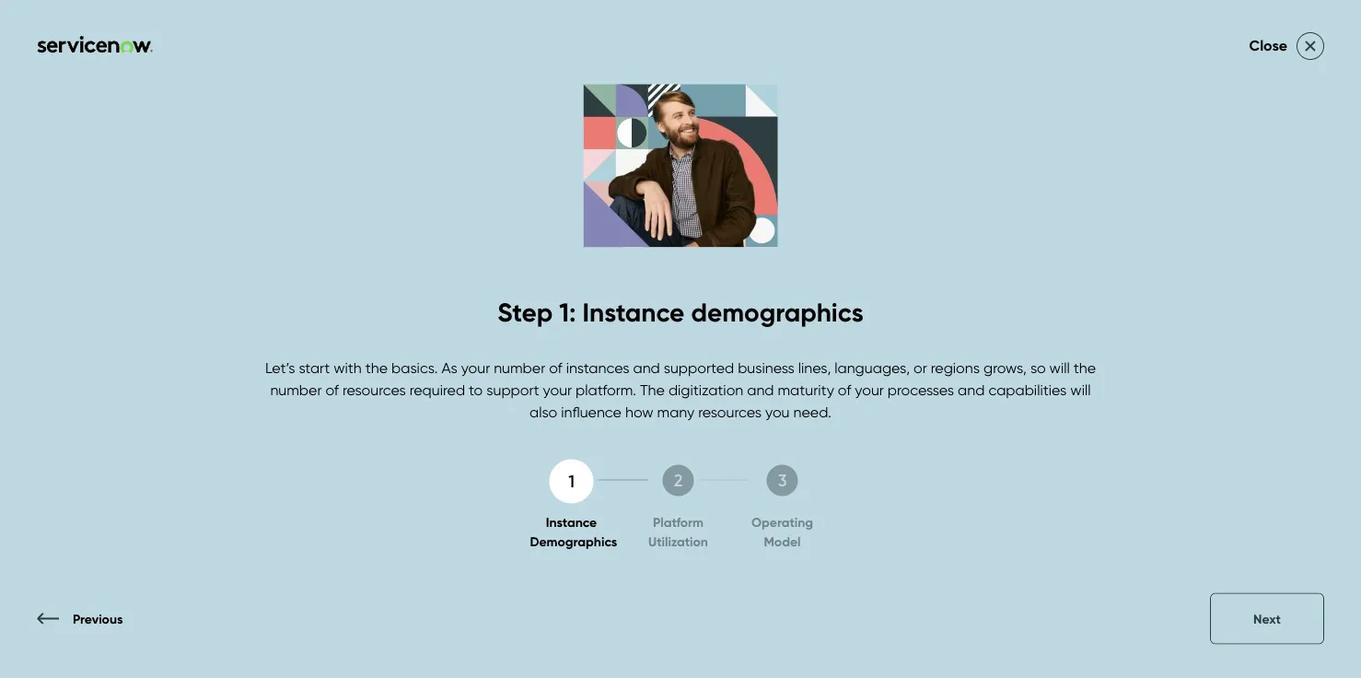 Task type: locate. For each thing, give the bounding box(es) containing it.
of down 'languages,'
[[838, 381, 852, 399]]

1 horizontal spatial resources
[[699, 403, 762, 421]]

platform inside platform utilization
[[653, 514, 704, 530]]

0 horizontal spatial resources
[[343, 381, 406, 399]]

1 vertical spatial number
[[270, 381, 322, 399]]

team
[[1001, 345, 1037, 363]]

your down 'languages,'
[[855, 381, 884, 399]]

1 horizontal spatial number
[[494, 359, 546, 377]]

resources
[[343, 381, 406, 399], [699, 403, 762, 421]]

platform
[[1064, 202, 1238, 257], [653, 514, 704, 530]]

and
[[567, 76, 594, 94], [1195, 345, 1222, 363], [633, 359, 660, 377], [747, 381, 774, 399], [958, 381, 985, 399]]

and left the extends
[[1195, 345, 1222, 363]]

your
[[461, 359, 490, 377], [543, 381, 572, 399], [855, 381, 884, 399]]

maintains,
[[1122, 345, 1191, 363]]

resources down with
[[343, 381, 406, 399]]

1 horizontal spatial the
[[1074, 359, 1096, 377]]

many
[[657, 403, 695, 421]]

grows,
[[984, 359, 1027, 377]]

events and webinars link
[[520, 67, 661, 104]]

instance right 1:
[[583, 296, 685, 328]]

platform utilization
[[649, 514, 708, 549]]

instance demographics
[[530, 514, 618, 549]]

basics.
[[392, 359, 438, 377]]

business
[[738, 359, 795, 377]]

let's start with the basics. as your number of instances and supported business lines, languages, or regions grows, so will the number of resources required to support your platform. the digitization and maturity of your processes and capabilities will also influence how many resources you need.
[[265, 359, 1096, 421]]

resources down 'digitization'
[[699, 403, 762, 421]]

servicenow right the extends
[[1283, 345, 1362, 363]]

the right with
[[366, 359, 388, 377]]

step
[[498, 296, 553, 328]]

webinars
[[598, 76, 661, 94]]

and down business
[[747, 381, 774, 399]]

next
[[1254, 611, 1281, 626]]

your up also
[[543, 381, 572, 399]]

support
[[487, 381, 540, 399]]

your servicenow® platform team establishes, maintains, and extends servicenow
[[813, 345, 1362, 407]]

1 vertical spatial platform
[[653, 514, 704, 530]]

of left instances at bottom
[[549, 359, 563, 377]]

0 vertical spatial platform
[[1064, 202, 1238, 257]]

0 vertical spatial number
[[494, 359, 546, 377]]

how
[[625, 403, 654, 421]]

of down with
[[326, 381, 339, 399]]

will right so
[[1050, 359, 1070, 377]]

0 vertical spatial servicenow
[[813, 202, 1053, 257]]

0 horizontal spatial number
[[270, 381, 322, 399]]

the right so
[[1074, 359, 1096, 377]]

will down establishes,
[[1071, 381, 1091, 399]]

your up to
[[461, 359, 490, 377]]

number
[[494, 359, 546, 377], [270, 381, 322, 399]]

0 horizontal spatial platform
[[653, 514, 704, 530]]

or
[[914, 359, 927, 377]]

1 the from the left
[[366, 359, 388, 377]]

required
[[410, 381, 465, 399]]

0 horizontal spatial will
[[1050, 359, 1070, 377]]

instance
[[583, 296, 685, 328], [546, 514, 597, 530]]

will
[[1050, 359, 1070, 377], [1071, 381, 1091, 399]]

demographics
[[530, 534, 618, 549]]

1 vertical spatial will
[[1071, 381, 1091, 399]]

2 horizontal spatial of
[[838, 381, 852, 399]]

platform
[[940, 345, 998, 363]]

model
[[764, 534, 801, 549]]

and right "events"
[[567, 76, 594, 94]]

1 vertical spatial servicenow
[[1283, 345, 1362, 363]]

and up 'the'
[[633, 359, 660, 377]]

servicenow
[[813, 202, 1053, 257], [1283, 345, 1362, 363]]

number down let's
[[270, 381, 322, 399]]

servicenow up estimator
[[813, 202, 1053, 257]]

need.
[[794, 403, 832, 421]]

instances
[[566, 359, 630, 377]]

0 horizontal spatial servicenow
[[813, 202, 1053, 257]]

operating model
[[752, 514, 813, 549]]

operating
[[752, 514, 813, 530]]

instance up demographics
[[546, 514, 597, 530]]

1 horizontal spatial platform
[[1064, 202, 1238, 257]]

0 vertical spatial instance
[[583, 296, 685, 328]]

0 horizontal spatial the
[[366, 359, 388, 377]]

previous
[[73, 611, 123, 626]]

the
[[366, 359, 388, 377], [1074, 359, 1096, 377]]

1 horizontal spatial your
[[543, 381, 572, 399]]

of
[[549, 359, 563, 377], [326, 381, 339, 399], [838, 381, 852, 399]]

number up support
[[494, 359, 546, 377]]

start
[[299, 359, 330, 377]]

you
[[766, 403, 790, 421]]

1 vertical spatial instance
[[546, 514, 597, 530]]

1 horizontal spatial servicenow
[[1283, 345, 1362, 363]]



Task type: describe. For each thing, give the bounding box(es) containing it.
demographics
[[691, 296, 864, 328]]

to
[[469, 381, 483, 399]]

let's
[[265, 359, 295, 377]]

and inside your servicenow® platform team establishes, maintains, and extends servicenow
[[1195, 345, 1222, 363]]

with
[[334, 359, 362, 377]]

0 horizontal spatial of
[[326, 381, 339, 399]]

utilization
[[649, 534, 708, 549]]

digitization
[[669, 381, 744, 399]]

the
[[640, 381, 665, 399]]

next link
[[1211, 593, 1325, 644]]

1
[[569, 471, 575, 491]]

step 1: instance demographics
[[498, 296, 864, 328]]

1 vertical spatial resources
[[699, 403, 762, 421]]

regions
[[931, 359, 980, 377]]

events
[[520, 76, 563, 94]]

0 vertical spatial will
[[1050, 359, 1070, 377]]

instance inside instance demographics
[[546, 514, 597, 530]]

servicenow platform team estimator
[[813, 202, 1360, 314]]

maturity
[[778, 381, 835, 399]]

2
[[674, 470, 683, 490]]

your
[[813, 345, 842, 363]]

capabilities
[[989, 381, 1067, 399]]

platform inside servicenow platform team estimator
[[1064, 202, 1238, 257]]

2 horizontal spatial your
[[855, 381, 884, 399]]

platform.
[[576, 381, 637, 399]]

processes
[[888, 381, 955, 399]]

1:
[[559, 296, 576, 328]]

servicenow inside your servicenow® platform team establishes, maintains, and extends servicenow
[[1283, 345, 1362, 363]]

languages,
[[835, 359, 910, 377]]

supported
[[664, 359, 734, 377]]

close
[[1250, 37, 1288, 54]]

estimator
[[813, 259, 1007, 314]]

2 the from the left
[[1074, 359, 1096, 377]]

servicenow inside servicenow platform team estimator
[[813, 202, 1053, 257]]

as
[[442, 359, 458, 377]]

establishes,
[[1041, 345, 1118, 363]]

influence
[[561, 403, 622, 421]]

1 horizontal spatial will
[[1071, 381, 1091, 399]]

lines,
[[798, 359, 831, 377]]

team
[[1249, 202, 1360, 257]]

servicenow®
[[846, 345, 937, 363]]

and down regions
[[958, 381, 985, 399]]

3
[[778, 470, 787, 490]]

services
[[707, 76, 762, 94]]

also
[[530, 403, 558, 421]]

1 horizontal spatial of
[[549, 359, 563, 377]]

services link
[[707, 67, 762, 104]]

extends
[[1225, 345, 1279, 363]]

0 horizontal spatial your
[[461, 359, 490, 377]]

events and webinars
[[520, 76, 661, 94]]

so
[[1031, 359, 1046, 377]]

0 vertical spatial resources
[[343, 381, 406, 399]]



Task type: vqa. For each thing, say whether or not it's contained in the screenshot.
solutions to the left
no



